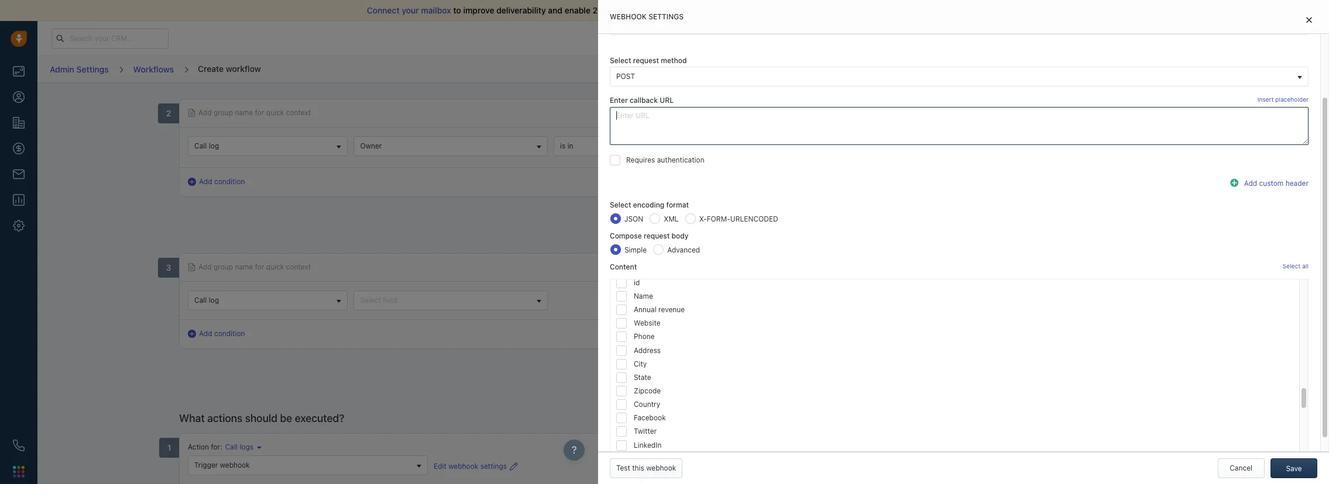 Task type: vqa. For each thing, say whether or not it's contained in the screenshot.
the quick for first Add Condition link's Call log Button
no



Task type: describe. For each thing, give the bounding box(es) containing it.
Enter URL text field
[[610, 107, 1309, 145]]

ends
[[1039, 34, 1054, 42]]

draft
[[1244, 65, 1260, 73]]

address
[[634, 346, 661, 355]]

for for add condition link for first the call log button from the bottom
[[255, 263, 264, 272]]

21
[[1063, 34, 1070, 42]]

advanced
[[668, 246, 700, 255]]

email
[[649, 5, 670, 15]]

way
[[602, 5, 617, 15]]

callback
[[630, 96, 658, 105]]

0 vertical spatial in
[[1056, 34, 1061, 42]]

select encoding format
[[610, 201, 689, 209]]

cancel button for save as draft button
[[1147, 59, 1194, 79]]

add group name for quick context for first the call log button from the bottom
[[199, 263, 311, 272]]

or link
[[679, 217, 713, 234]]

webhook for edit
[[449, 462, 479, 471]]

id
[[634, 279, 640, 287]]

twitter
[[634, 428, 657, 436]]

email image
[[1214, 33, 1222, 43]]

this
[[632, 464, 645, 473]]

name for first the call log button from the bottom
[[235, 263, 253, 272]]

your trial ends in 21 days
[[1009, 34, 1086, 42]]

enable
[[1283, 65, 1306, 73]]

add condition for add condition link associated with first the call log button
[[199, 177, 245, 186]]

x-form-urlencoded
[[699, 215, 779, 224]]

Search your CRM... text field
[[52, 28, 169, 48]]

test this webhook button
[[610, 459, 683, 479]]

edit webhook settings link
[[434, 462, 518, 472]]

call log for first the call log button
[[194, 142, 219, 151]]

explore
[[1108, 33, 1134, 42]]

facebook
[[634, 414, 666, 423]]

as
[[1234, 65, 1242, 73]]

is in button
[[554, 136, 676, 156]]

format
[[667, 201, 689, 209]]

cancel for save as draft button
[[1159, 65, 1182, 73]]

explore plans
[[1108, 33, 1154, 42]]

requires authentication
[[626, 155, 705, 164]]

call for first the call log button from the bottom
[[194, 296, 207, 305]]

select for select encoding format
[[610, 201, 631, 209]]

method
[[661, 56, 687, 65]]

test
[[616, 464, 630, 473]]

select request method
[[610, 56, 687, 65]]

workflows
[[133, 64, 174, 74]]

admin settings link
[[49, 60, 109, 79]]

field
[[383, 296, 397, 305]]

1 call log button from the top
[[188, 136, 348, 156]]

city
[[634, 360, 647, 369]]

phone element
[[7, 434, 30, 458]]

post button
[[610, 67, 1309, 87]]

request for method
[[633, 56, 659, 65]]

for for add condition link associated with first the call log button
[[255, 108, 264, 117]]

post
[[616, 72, 635, 81]]

logs
[[240, 443, 254, 452]]

settings
[[480, 462, 507, 471]]

call inside button
[[225, 443, 238, 452]]

call logs button
[[222, 443, 261, 453]]

state
[[634, 373, 651, 382]]

body
[[672, 232, 689, 241]]

custom
[[1260, 179, 1284, 188]]

owner
[[360, 142, 382, 151]]

webhook for trigger
[[220, 461, 250, 470]]

owner button
[[354, 136, 548, 156]]

select all
[[1283, 263, 1309, 270]]

condition for add condition link for first the call log button from the bottom
[[214, 330, 245, 339]]

header
[[1286, 179, 1309, 188]]

website
[[634, 319, 661, 328]]

name for first the call log button
[[235, 108, 253, 117]]

add custom header
[[1245, 179, 1309, 188]]

is in
[[560, 142, 574, 151]]

add condition for add condition link for first the call log button from the bottom
[[199, 330, 245, 339]]

settings for admin settings
[[76, 64, 109, 74]]

actions
[[207, 413, 243, 425]]

select for select all
[[1283, 263, 1301, 270]]

context for first the call log button
[[286, 108, 311, 117]]

select field
[[360, 296, 397, 305]]

url
[[660, 96, 674, 105]]

plans
[[1136, 33, 1154, 42]]

all
[[1303, 263, 1309, 270]]

webhook
[[610, 12, 647, 21]]

workflows link
[[133, 60, 174, 79]]

compose
[[610, 232, 642, 241]]

× button
[[722, 139, 733, 152]]

:
[[220, 443, 222, 452]]

cancel button for save button
[[1218, 459, 1265, 479]]

revenue
[[659, 306, 685, 314]]

edit webhook settings
[[434, 462, 507, 471]]

enter
[[610, 96, 628, 105]]

connect your mailbox link
[[367, 5, 453, 15]]

enter callback url
[[610, 96, 674, 105]]



Task type: locate. For each thing, give the bounding box(es) containing it.
1 vertical spatial call log
[[194, 296, 219, 305]]

cancel button down plans
[[1147, 59, 1194, 79]]

1 vertical spatial add group name for quick context
[[199, 263, 311, 272]]

cancel left save button
[[1230, 464, 1253, 473]]

edit
[[434, 462, 447, 471]]

call
[[194, 142, 207, 151], [194, 296, 207, 305], [225, 443, 238, 452]]

log for first the call log button
[[209, 142, 219, 151]]

add condition link
[[188, 177, 245, 187], [188, 329, 245, 340]]

freshworks switcher image
[[13, 466, 25, 478]]

0 vertical spatial add condition
[[199, 177, 245, 186]]

1 condition from the top
[[214, 177, 245, 186]]

call log button
[[188, 136, 348, 156], [188, 291, 348, 311]]

2 call log from the top
[[194, 296, 219, 305]]

select for select field
[[360, 296, 381, 305]]

context
[[286, 108, 311, 117], [286, 263, 311, 272]]

2-
[[593, 5, 602, 15]]

select for select request method
[[610, 56, 631, 65]]

days
[[1072, 34, 1086, 42]]

log for first the call log button from the bottom
[[209, 296, 219, 305]]

0 vertical spatial call log button
[[188, 136, 348, 156]]

select left all
[[1283, 263, 1301, 270]]

call log for first the call log button from the bottom
[[194, 296, 219, 305]]

create workflow
[[198, 64, 261, 74]]

1 vertical spatial settings
[[76, 64, 109, 74]]

requires
[[626, 155, 655, 164]]

select up post
[[610, 56, 631, 65]]

json
[[625, 215, 644, 224]]

phone
[[634, 333, 655, 342]]

save for save as draft
[[1216, 65, 1232, 73]]

mailbox
[[421, 5, 451, 15]]

2 vertical spatial call
[[225, 443, 238, 452]]

be
[[280, 413, 292, 425]]

2 add condition from the top
[[199, 330, 245, 339]]

form-
[[707, 215, 731, 224]]

2 add group name for quick context from the top
[[199, 263, 311, 272]]

trial
[[1025, 34, 1037, 42]]

1 vertical spatial condition
[[214, 330, 245, 339]]

dialog containing webhook settings
[[598, 0, 1330, 485]]

1 horizontal spatial in
[[1056, 34, 1061, 42]]

select all link
[[1283, 262, 1309, 271]]

content
[[610, 263, 637, 272]]

settings
[[649, 12, 684, 21], [76, 64, 109, 74]]

request
[[633, 56, 659, 65], [644, 232, 670, 241]]

1 add condition link from the top
[[188, 177, 245, 187]]

0 horizontal spatial cancel button
[[1147, 59, 1194, 79]]

select left field on the left bottom of the page
[[360, 296, 381, 305]]

urlencoded
[[731, 215, 779, 224]]

call logs
[[225, 443, 254, 452]]

1 vertical spatial cancel button
[[1218, 459, 1265, 479]]

trigger webhook
[[194, 461, 250, 470]]

2 quick from the top
[[266, 263, 284, 272]]

0 vertical spatial call
[[194, 142, 207, 151]]

dialog
[[598, 0, 1330, 485]]

quick for first the call log button
[[266, 108, 284, 117]]

in right is
[[568, 142, 574, 151]]

1 horizontal spatial webhook
[[449, 462, 479, 471]]

1 vertical spatial group
[[214, 263, 233, 272]]

add group name for quick context for first the call log button
[[199, 108, 311, 117]]

settings for webhook settings
[[649, 12, 684, 21]]

1 vertical spatial add condition
[[199, 330, 245, 339]]

1 vertical spatial cancel
[[1230, 464, 1253, 473]]

add condition link for first the call log button
[[188, 177, 245, 187]]

annual revenue
[[634, 306, 685, 314]]

1 horizontal spatial cancel
[[1230, 464, 1253, 473]]

0 horizontal spatial webhook
[[220, 461, 250, 470]]

cancel
[[1159, 65, 1182, 73], [1230, 464, 1253, 473]]

1 name from the top
[[235, 108, 253, 117]]

webhook down call logs
[[220, 461, 250, 470]]

2 add condition link from the top
[[188, 329, 245, 340]]

xml
[[664, 215, 679, 224]]

0 vertical spatial context
[[286, 108, 311, 117]]

x-
[[699, 215, 707, 224]]

enable
[[565, 5, 591, 15]]

trigger webhook button
[[188, 456, 428, 476]]

group for first the call log button from the bottom
[[214, 263, 233, 272]]

and link
[[645, 217, 679, 234], [645, 217, 679, 234]]

0 vertical spatial condition
[[214, 177, 245, 186]]

quick for first the call log button from the bottom
[[266, 263, 284, 272]]

1 vertical spatial log
[[209, 296, 219, 305]]

request up post
[[633, 56, 659, 65]]

2 group from the top
[[214, 263, 233, 272]]

2 condition from the top
[[214, 330, 245, 339]]

should
[[245, 413, 278, 425]]

0 vertical spatial group
[[214, 108, 233, 117]]

2 log from the top
[[209, 296, 219, 305]]

name
[[235, 108, 253, 117], [235, 263, 253, 272]]

condition for add condition link associated with first the call log button
[[214, 177, 245, 186]]

settings right of
[[649, 12, 684, 21]]

1 vertical spatial request
[[644, 232, 670, 241]]

conversations.
[[672, 5, 729, 15]]

in left 21
[[1056, 34, 1061, 42]]

group for first the call log button
[[214, 108, 233, 117]]

country
[[634, 401, 661, 409]]

0 vertical spatial request
[[633, 56, 659, 65]]

linkedin
[[634, 441, 662, 450]]

select inside select field button
[[360, 296, 381, 305]]

admin settings
[[50, 64, 109, 74]]

1 quick from the top
[[266, 108, 284, 117]]

0 vertical spatial log
[[209, 142, 219, 151]]

explore plans link
[[1102, 31, 1160, 45]]

0 vertical spatial save
[[1216, 65, 1232, 73]]

2 horizontal spatial webhook
[[647, 464, 676, 473]]

to
[[453, 5, 461, 15]]

webhook right edit at the bottom left of page
[[449, 462, 479, 471]]

1 group from the top
[[214, 108, 233, 117]]

save button
[[1271, 459, 1318, 479]]

1 vertical spatial call
[[194, 296, 207, 305]]

webhook right this
[[647, 464, 676, 473]]

what
[[179, 413, 205, 425]]

request for body
[[644, 232, 670, 241]]

save as draft button
[[1199, 59, 1266, 79]]

1 vertical spatial add condition link
[[188, 329, 245, 340]]

0 vertical spatial add group name for quick context
[[199, 108, 311, 117]]

call for first the call log button
[[194, 142, 207, 151]]

request down xml
[[644, 232, 670, 241]]

add condition
[[199, 177, 245, 186], [199, 330, 245, 339]]

1 log from the top
[[209, 142, 219, 151]]

2 context from the top
[[286, 263, 311, 272]]

0 horizontal spatial settings
[[76, 64, 109, 74]]

1 horizontal spatial save
[[1287, 465, 1302, 474]]

action for :
[[188, 443, 222, 452]]

1 vertical spatial name
[[235, 263, 253, 272]]

0 vertical spatial cancel
[[1159, 65, 1182, 73]]

or
[[691, 221, 701, 230]]

save as draft
[[1216, 65, 1260, 73]]

insert placeholder
[[1258, 96, 1309, 103]]

context for first the call log button from the bottom
[[286, 263, 311, 272]]

and
[[548, 5, 563, 15], [653, 220, 671, 230], [655, 221, 670, 230]]

0 vertical spatial call log
[[194, 142, 219, 151]]

settings inside the admin settings link
[[76, 64, 109, 74]]

0 vertical spatial for
[[255, 108, 264, 117]]

encoding
[[633, 201, 665, 209]]

cancel button left save button
[[1218, 459, 1265, 479]]

for
[[255, 108, 264, 117], [255, 263, 264, 272], [211, 443, 220, 452]]

2 name from the top
[[235, 263, 253, 272]]

test this webhook
[[616, 464, 676, 473]]

action
[[188, 443, 209, 452]]

1 add condition from the top
[[199, 177, 245, 186]]

2 call log button from the top
[[188, 291, 348, 311]]

sync
[[619, 5, 637, 15]]

0 vertical spatial cancel button
[[1147, 59, 1194, 79]]

1 vertical spatial in
[[568, 142, 574, 151]]

create
[[198, 64, 224, 74]]

0 vertical spatial settings
[[649, 12, 684, 21]]

cancel for save button
[[1230, 464, 1253, 473]]

0 vertical spatial add condition link
[[188, 177, 245, 187]]

1 vertical spatial call log button
[[188, 291, 348, 311]]

×
[[724, 139, 731, 152]]

your
[[402, 5, 419, 15]]

1 vertical spatial context
[[286, 263, 311, 272]]

condition
[[214, 177, 245, 186], [214, 330, 245, 339]]

what actions should be executed?
[[179, 413, 345, 425]]

cancel down explore plans link
[[1159, 65, 1182, 73]]

save for save
[[1287, 465, 1302, 474]]

phone image
[[13, 440, 25, 452]]

1 context from the top
[[286, 108, 311, 117]]

1 call log from the top
[[194, 142, 219, 151]]

close image
[[1307, 16, 1313, 23]]

cancel button
[[1147, 59, 1194, 79], [1218, 459, 1265, 479]]

0 horizontal spatial cancel
[[1159, 65, 1182, 73]]

improve
[[463, 5, 494, 15]]

plus filled image
[[1231, 177, 1240, 187]]

add custom header link
[[1231, 177, 1309, 188]]

settings right admin
[[76, 64, 109, 74]]

1 horizontal spatial settings
[[649, 12, 684, 21]]

1 vertical spatial quick
[[266, 263, 284, 272]]

quick
[[266, 108, 284, 117], [266, 263, 284, 272]]

your
[[1009, 34, 1024, 42]]

0 vertical spatial quick
[[266, 108, 284, 117]]

1 add group name for quick context from the top
[[199, 108, 311, 117]]

None search field
[[733, 141, 748, 153]]

select up json at the top of page
[[610, 201, 631, 209]]

1 horizontal spatial cancel button
[[1218, 459, 1265, 479]]

2 vertical spatial for
[[211, 443, 220, 452]]

name
[[634, 292, 653, 301]]

simple
[[625, 246, 647, 255]]

select field button
[[354, 291, 548, 311]]

0 horizontal spatial save
[[1216, 65, 1232, 73]]

of
[[639, 5, 647, 15]]

1 vertical spatial for
[[255, 263, 264, 272]]

select
[[610, 56, 631, 65], [610, 201, 631, 209], [1283, 263, 1301, 270], [360, 296, 381, 305]]

authentication
[[657, 155, 705, 164]]

enable button
[[1271, 59, 1318, 79]]

add condition link for first the call log button from the bottom
[[188, 329, 245, 340]]

in inside button
[[568, 142, 574, 151]]

admin
[[50, 64, 74, 74]]

executed?
[[295, 413, 345, 425]]

0 horizontal spatial in
[[568, 142, 574, 151]]

placeholder
[[1276, 96, 1309, 103]]

connect your mailbox to improve deliverability and enable 2-way sync of email conversations.
[[367, 5, 729, 15]]

workflow
[[226, 64, 261, 74]]

annual
[[634, 306, 657, 314]]

1 vertical spatial save
[[1287, 465, 1302, 474]]

0 vertical spatial name
[[235, 108, 253, 117]]



